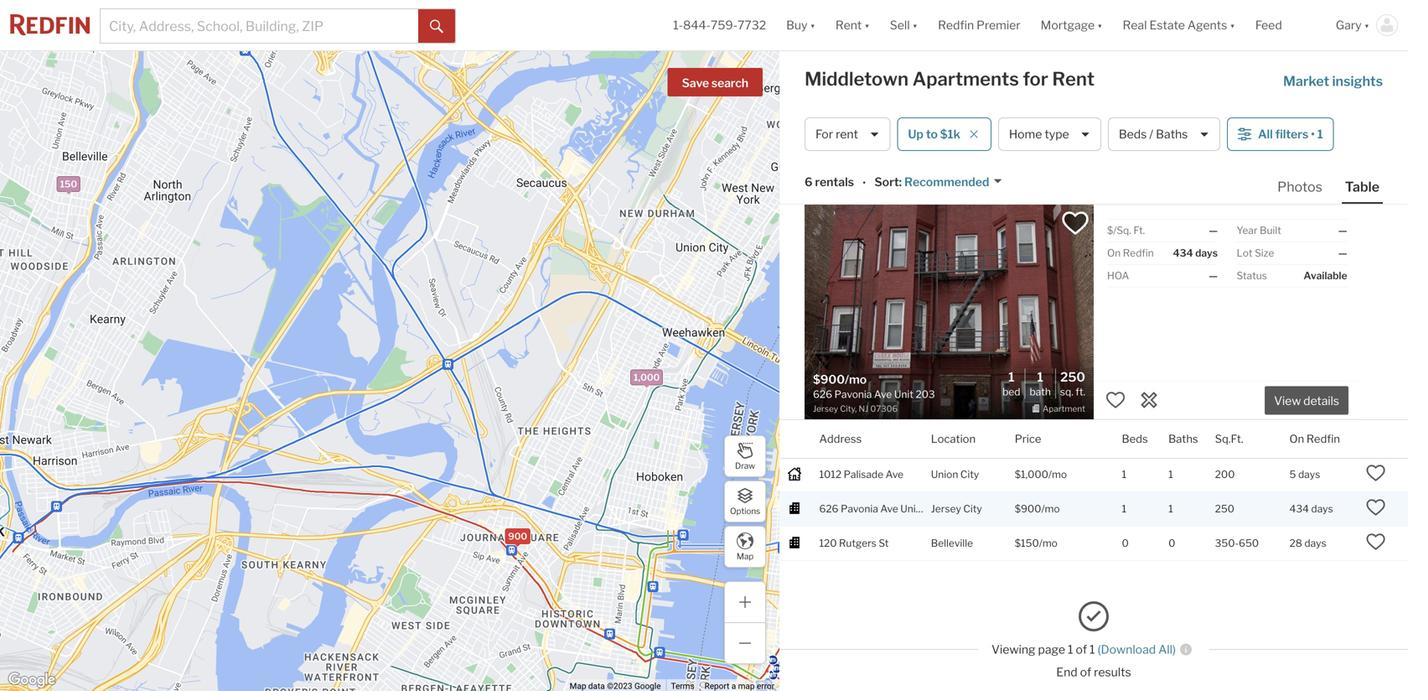 Task type: describe. For each thing, give the bounding box(es) containing it.
favorite button image
[[1062, 209, 1090, 237]]

middletown apartments for rent
[[805, 68, 1095, 90]]

5 days
[[1290, 468, 1321, 481]]

900
[[508, 531, 528, 542]]

home type
[[1010, 127, 1070, 141]]

1 vertical spatial of
[[1081, 665, 1092, 679]]

to
[[927, 127, 938, 141]]

built
[[1261, 224, 1282, 236]]

:
[[900, 175, 902, 189]]

rent
[[836, 127, 859, 141]]

remove up to $1k image
[[969, 129, 979, 139]]

1,000
[[634, 372, 660, 383]]

1 horizontal spatial favorite this home image
[[1366, 497, 1387, 517]]

200
[[1216, 468, 1236, 481]]

250 for 250 sq. ft.
[[1061, 369, 1086, 384]]

premier
[[977, 18, 1021, 32]]

apartments
[[913, 68, 1020, 90]]

— for built
[[1339, 224, 1348, 236]]

for rent
[[816, 127, 859, 141]]

buy ▾
[[787, 18, 816, 32]]

bed
[[1003, 386, 1021, 398]]

recommended
[[905, 175, 990, 189]]

city for union city
[[961, 468, 980, 481]]

union
[[932, 468, 959, 481]]

redfin inside redfin premier button
[[938, 18, 975, 32]]

1 bath
[[1030, 369, 1052, 398]]

1 inside 1 bed
[[1009, 369, 1015, 384]]

middletown
[[805, 68, 909, 90]]

$1,000 /mo
[[1015, 468, 1068, 481]]

belleville
[[932, 537, 974, 549]]

results
[[1095, 665, 1132, 679]]

120 rutgers st
[[820, 537, 889, 549]]

gary
[[1337, 18, 1362, 32]]

5 ▾ from the left
[[1231, 18, 1236, 32]]

location button
[[932, 420, 976, 458]]

203
[[922, 503, 942, 515]]

250 for 250
[[1216, 503, 1235, 515]]

market
[[1284, 73, 1330, 89]]

sq.ft. button
[[1216, 420, 1244, 458]]

filters
[[1276, 127, 1309, 141]]

sq.
[[1061, 386, 1074, 398]]

$900 /mo
[[1015, 503, 1061, 515]]

on inside button
[[1290, 432, 1305, 445]]

end
[[1057, 665, 1078, 679]]

table button
[[1342, 178, 1384, 204]]

0 vertical spatial of
[[1076, 642, 1088, 657]]

all filters • 1 button
[[1228, 117, 1335, 151]]

1 vertical spatial 434 days
[[1290, 503, 1334, 515]]

options button
[[725, 481, 767, 522]]

view
[[1275, 394, 1302, 408]]

save search
[[682, 76, 749, 90]]

page
[[1039, 642, 1066, 657]]

mortgage ▾ button
[[1041, 0, 1103, 50]]

mortgage ▾
[[1041, 18, 1103, 32]]

buy
[[787, 18, 808, 32]]

search
[[712, 76, 749, 90]]

rent ▾
[[836, 18, 870, 32]]

redfin premier button
[[928, 0, 1031, 50]]

lot size
[[1237, 247, 1275, 259]]

google image
[[4, 669, 60, 691]]

350-650
[[1216, 537, 1260, 549]]

sell
[[890, 18, 910, 32]]

market insights link
[[1284, 55, 1384, 91]]

draw button
[[725, 435, 767, 477]]

status
[[1237, 270, 1268, 282]]

— for size
[[1339, 247, 1348, 259]]

real
[[1123, 18, 1148, 32]]

• for all filters • 1
[[1312, 127, 1316, 141]]

lot
[[1237, 247, 1253, 259]]

$/sq.
[[1108, 224, 1132, 236]]

up to $1k button
[[898, 117, 992, 151]]

$150 /mo
[[1015, 537, 1058, 549]]

1012
[[820, 468, 842, 481]]

city for jersey city
[[964, 503, 983, 515]]

626
[[820, 503, 839, 515]]

days for 350-650
[[1305, 537, 1327, 549]]

hoa
[[1108, 270, 1130, 282]]

1 0 from the left
[[1123, 537, 1129, 549]]

(download all) link
[[1098, 642, 1177, 657]]

▾ for mortgage ▾
[[1098, 18, 1103, 32]]

$1k
[[941, 127, 961, 141]]

350-
[[1216, 537, 1240, 549]]

days left lot
[[1196, 247, 1219, 259]]

0 vertical spatial ft.
[[1134, 224, 1146, 236]]

union city
[[932, 468, 980, 481]]

28
[[1290, 537, 1303, 549]]

beds for beds
[[1123, 432, 1149, 445]]

▾ for rent ▾
[[865, 18, 870, 32]]

photos
[[1278, 179, 1323, 195]]

— for ft.
[[1209, 224, 1219, 236]]

$900
[[1015, 503, 1042, 515]]

price
[[1015, 432, 1042, 445]]

1 vertical spatial on redfin
[[1290, 432, 1341, 445]]

photos button
[[1275, 178, 1342, 202]]

1-844-759-7732
[[674, 18, 767, 32]]

map
[[737, 551, 754, 561]]

jersey city
[[932, 503, 983, 515]]

submit search image
[[430, 20, 444, 33]]

address button
[[820, 420, 862, 458]]

1 inside 1 bath
[[1038, 369, 1044, 384]]

map region
[[0, 26, 799, 691]]

/mo for $150
[[1040, 537, 1058, 549]]

view details button
[[1265, 386, 1349, 415]]

sell ▾ button
[[890, 0, 918, 50]]

/mo for $1,000
[[1049, 468, 1068, 481]]

rent ▾ button
[[826, 0, 880, 50]]

beds for beds / baths
[[1119, 127, 1148, 141]]

beds button
[[1123, 420, 1149, 458]]

x-out this home image
[[1140, 390, 1160, 410]]

0 horizontal spatial on
[[1108, 247, 1121, 259]]

rent ▾ button
[[836, 0, 870, 50]]

home
[[1010, 127, 1043, 141]]



Task type: vqa. For each thing, say whether or not it's contained in the screenshot.


Task type: locate. For each thing, give the bounding box(es) containing it.
1 vertical spatial city
[[964, 503, 983, 515]]

beds down the x-out this home "image"
[[1123, 432, 1149, 445]]

• for 6 rentals •
[[863, 176, 867, 190]]

beds
[[1119, 127, 1148, 141], [1123, 432, 1149, 445]]

of up 'end of results'
[[1076, 642, 1088, 657]]

save
[[682, 76, 709, 90]]

of
[[1076, 642, 1088, 657], [1081, 665, 1092, 679]]

6 ▾ from the left
[[1365, 18, 1370, 32]]

/mo down $1,000 /mo
[[1042, 503, 1061, 515]]

available
[[1304, 270, 1348, 282]]

estate
[[1150, 18, 1186, 32]]

▾ right the sell
[[913, 18, 918, 32]]

on
[[1108, 247, 1121, 259], [1290, 432, 1305, 445]]

city
[[961, 468, 980, 481], [964, 503, 983, 515]]

address
[[820, 432, 862, 445]]

rent right buy ▾
[[836, 18, 862, 32]]

sell ▾ button
[[880, 0, 928, 50]]

baths inside button
[[1157, 127, 1189, 141]]

0 vertical spatial redfin
[[938, 18, 975, 32]]

on up hoa in the right top of the page
[[1108, 247, 1121, 259]]

/mo for $900
[[1042, 503, 1061, 515]]

favorite this home image right 5 days
[[1366, 463, 1387, 483]]

for
[[816, 127, 834, 141]]

— left status
[[1209, 270, 1219, 282]]

year
[[1237, 224, 1258, 236]]

/mo down $900 /mo
[[1040, 537, 1058, 549]]

1 vertical spatial ft.
[[1076, 386, 1086, 398]]

pavonia
[[841, 503, 879, 515]]

baths left sq.ft.
[[1169, 432, 1199, 445]]

price button
[[1015, 420, 1042, 458]]

434 days left lot
[[1174, 247, 1219, 259]]

1 vertical spatial baths
[[1169, 432, 1199, 445]]

434 days up the 28 days
[[1290, 503, 1334, 515]]

ft.
[[1134, 224, 1146, 236], [1076, 386, 1086, 398]]

1 vertical spatial ave
[[881, 503, 899, 515]]

2 vertical spatial /mo
[[1040, 537, 1058, 549]]

3 ▾ from the left
[[913, 18, 918, 32]]

4 ▾ from the left
[[1098, 18, 1103, 32]]

1 vertical spatial redfin
[[1124, 247, 1155, 259]]

redfin left premier
[[938, 18, 975, 32]]

250 up sq.
[[1061, 369, 1086, 384]]

save search button
[[668, 68, 763, 96]]

1 inside button
[[1318, 127, 1324, 141]]

palisade
[[844, 468, 884, 481]]

on up 5
[[1290, 432, 1305, 445]]

city right jersey
[[964, 503, 983, 515]]

• inside 6 rentals •
[[863, 176, 867, 190]]

250 down 200
[[1216, 503, 1235, 515]]

on redfin button
[[1290, 420, 1341, 458]]

0 horizontal spatial 0
[[1123, 537, 1129, 549]]

favorite this home image
[[1366, 463, 1387, 483], [1366, 532, 1387, 552]]

City, Address, School, Building, ZIP search field
[[101, 9, 418, 43]]

▾ right "gary"
[[1365, 18, 1370, 32]]

2 vertical spatial redfin
[[1307, 432, 1341, 445]]

0 vertical spatial on redfin
[[1108, 247, 1155, 259]]

location
[[932, 432, 976, 445]]

626 pavonia ave unit 203
[[820, 503, 942, 515]]

viewing page 1 of 1 (download all)
[[992, 642, 1177, 657]]

120
[[820, 537, 837, 549]]

— up available
[[1339, 247, 1348, 259]]

bath
[[1030, 386, 1052, 398]]

• inside button
[[1312, 127, 1316, 141]]

5
[[1290, 468, 1297, 481]]

beds / baths
[[1119, 127, 1189, 141]]

real estate agents ▾ button
[[1113, 0, 1246, 50]]

1 vertical spatial rent
[[1053, 68, 1095, 90]]

1 favorite this home image from the top
[[1366, 463, 1387, 483]]

heading
[[813, 371, 950, 415]]

1 vertical spatial /mo
[[1042, 503, 1061, 515]]

redfin premier
[[938, 18, 1021, 32]]

▾ for gary ▾
[[1365, 18, 1370, 32]]

ave left unit
[[881, 503, 899, 515]]

1 vertical spatial favorite this home image
[[1366, 532, 1387, 552]]

7732
[[738, 18, 767, 32]]

/mo
[[1049, 468, 1068, 481], [1042, 503, 1061, 515], [1040, 537, 1058, 549]]

1012 palisade ave
[[820, 468, 904, 481]]

434 up 28 on the right bottom of page
[[1290, 503, 1310, 515]]

1 horizontal spatial redfin
[[1124, 247, 1155, 259]]

1 vertical spatial •
[[863, 176, 867, 190]]

up
[[909, 127, 924, 141]]

redfin inside on redfin button
[[1307, 432, 1341, 445]]

650
[[1240, 537, 1260, 549]]

view details
[[1275, 394, 1340, 408]]

150
[[60, 179, 77, 190]]

0 vertical spatial 434 days
[[1174, 247, 1219, 259]]

(download
[[1098, 642, 1157, 657]]

759-
[[711, 18, 738, 32]]

0 horizontal spatial favorite this home image
[[1106, 390, 1126, 410]]

0 horizontal spatial rent
[[836, 18, 862, 32]]

beds inside button
[[1119, 127, 1148, 141]]

feed button
[[1246, 0, 1326, 50]]

days for 200
[[1299, 468, 1321, 481]]

viewing
[[992, 642, 1036, 657]]

1 horizontal spatial 434 days
[[1290, 503, 1334, 515]]

ft. right $/sq.
[[1134, 224, 1146, 236]]

0 vertical spatial beds
[[1119, 127, 1148, 141]]

1 horizontal spatial on
[[1290, 432, 1305, 445]]

0 vertical spatial 250
[[1061, 369, 1086, 384]]

days right 28 on the right bottom of page
[[1305, 537, 1327, 549]]

• right filters
[[1312, 127, 1316, 141]]

0 vertical spatial ave
[[886, 468, 904, 481]]

28 days
[[1290, 537, 1327, 549]]

434 left lot
[[1174, 247, 1194, 259]]

ft. inside 250 sq. ft.
[[1076, 386, 1086, 398]]

▾ for buy ▾
[[810, 18, 816, 32]]

rent right for
[[1053, 68, 1095, 90]]

0 horizontal spatial 250
[[1061, 369, 1086, 384]]

0 vertical spatial baths
[[1157, 127, 1189, 141]]

1 vertical spatial beds
[[1123, 432, 1149, 445]]

mortgage
[[1041, 18, 1095, 32]]

▾ for sell ▾
[[913, 18, 918, 32]]

$150
[[1015, 537, 1040, 549]]

home type button
[[999, 117, 1102, 151]]

beds left /
[[1119, 127, 1148, 141]]

ave right palisade
[[886, 468, 904, 481]]

0 vertical spatial on
[[1108, 247, 1121, 259]]

view details link
[[1265, 384, 1349, 415]]

1 vertical spatial 434
[[1290, 503, 1310, 515]]

▾ right the mortgage
[[1098, 18, 1103, 32]]

1 horizontal spatial 0
[[1169, 537, 1176, 549]]

▾
[[810, 18, 816, 32], [865, 18, 870, 32], [913, 18, 918, 32], [1098, 18, 1103, 32], [1231, 18, 1236, 32], [1365, 18, 1370, 32]]

city right union
[[961, 468, 980, 481]]

all
[[1259, 127, 1274, 141]]

0 vertical spatial city
[[961, 468, 980, 481]]

days for 250
[[1312, 503, 1334, 515]]

photo of 626 pavonia ave unit 203, jersey city, nj 07306 image
[[805, 205, 1094, 419]]

2 ▾ from the left
[[865, 18, 870, 32]]

250 inside 250 sq. ft.
[[1061, 369, 1086, 384]]

▾ right agents
[[1231, 18, 1236, 32]]

table
[[1346, 179, 1380, 195]]

0 vertical spatial favorite this home image
[[1366, 463, 1387, 483]]

1 horizontal spatial ft.
[[1134, 224, 1146, 236]]

sort
[[875, 175, 900, 189]]

1 vertical spatial 250
[[1216, 503, 1235, 515]]

•
[[1312, 127, 1316, 141], [863, 176, 867, 190]]

draw
[[735, 461, 756, 471]]

insights
[[1333, 73, 1384, 89]]

of right end at the right bottom
[[1081, 665, 1092, 679]]

on redfin up 5 days
[[1290, 432, 1341, 445]]

1 horizontal spatial 250
[[1216, 503, 1235, 515]]

1 ▾ from the left
[[810, 18, 816, 32]]

0 vertical spatial rent
[[836, 18, 862, 32]]

0 vertical spatial favorite this home image
[[1106, 390, 1126, 410]]

recommended button
[[902, 174, 1003, 190]]

redfin down the details
[[1307, 432, 1341, 445]]

for
[[1023, 68, 1049, 90]]

redfin down the $/sq. ft.
[[1124, 247, 1155, 259]]

0 horizontal spatial on redfin
[[1108, 247, 1155, 259]]

1 vertical spatial favorite this home image
[[1366, 497, 1387, 517]]

0 horizontal spatial redfin
[[938, 18, 975, 32]]

0 horizontal spatial •
[[863, 176, 867, 190]]

days up the 28 days
[[1312, 503, 1334, 515]]

▾ right buy
[[810, 18, 816, 32]]

days right 5
[[1299, 468, 1321, 481]]

1 vertical spatial on
[[1290, 432, 1305, 445]]

2 0 from the left
[[1169, 537, 1176, 549]]

1 horizontal spatial •
[[1312, 127, 1316, 141]]

844-
[[683, 18, 711, 32]]

— left the year
[[1209, 224, 1219, 236]]

1 horizontal spatial 434
[[1290, 503, 1310, 515]]

baths right /
[[1157, 127, 1189, 141]]

0 horizontal spatial 434 days
[[1174, 247, 1219, 259]]

favorite button checkbox
[[1062, 209, 1090, 237]]

▾ left the sell
[[865, 18, 870, 32]]

2 favorite this home image from the top
[[1366, 532, 1387, 552]]

rent inside dropdown button
[[836, 18, 862, 32]]

6
[[805, 175, 813, 189]]

redfin
[[938, 18, 975, 32], [1124, 247, 1155, 259], [1307, 432, 1341, 445]]

type
[[1045, 127, 1070, 141]]

unit
[[901, 503, 920, 515]]

0 vertical spatial /mo
[[1049, 468, 1068, 481]]

250 sq. ft.
[[1061, 369, 1086, 398]]

favorite this home image for 28 days
[[1366, 532, 1387, 552]]

favorite this home image right the 28 days
[[1366, 532, 1387, 552]]

0 vertical spatial •
[[1312, 127, 1316, 141]]

buy ▾ button
[[787, 0, 816, 50]]

2 horizontal spatial redfin
[[1307, 432, 1341, 445]]

ave for pavonia
[[881, 503, 899, 515]]

1 horizontal spatial rent
[[1053, 68, 1095, 90]]

size
[[1255, 247, 1275, 259]]

favorite this home image for 5 days
[[1366, 463, 1387, 483]]

1 bed
[[1003, 369, 1021, 398]]

buy ▾ button
[[777, 0, 826, 50]]

0 horizontal spatial ft.
[[1076, 386, 1086, 398]]

1 horizontal spatial on redfin
[[1290, 432, 1341, 445]]

— down the table button
[[1339, 224, 1348, 236]]

on redfin down the $/sq. ft.
[[1108, 247, 1155, 259]]

rutgers
[[840, 537, 877, 549]]

0 vertical spatial 434
[[1174, 247, 1194, 259]]

• left sort
[[863, 176, 867, 190]]

/mo up $900 /mo
[[1049, 468, 1068, 481]]

ft. right sq.
[[1076, 386, 1086, 398]]

up to $1k
[[909, 127, 961, 141]]

days
[[1196, 247, 1219, 259], [1299, 468, 1321, 481], [1312, 503, 1334, 515], [1305, 537, 1327, 549]]

0 horizontal spatial 434
[[1174, 247, 1194, 259]]

ave for palisade
[[886, 468, 904, 481]]

all)
[[1159, 642, 1177, 657]]

favorite this home image
[[1106, 390, 1126, 410], [1366, 497, 1387, 517]]



